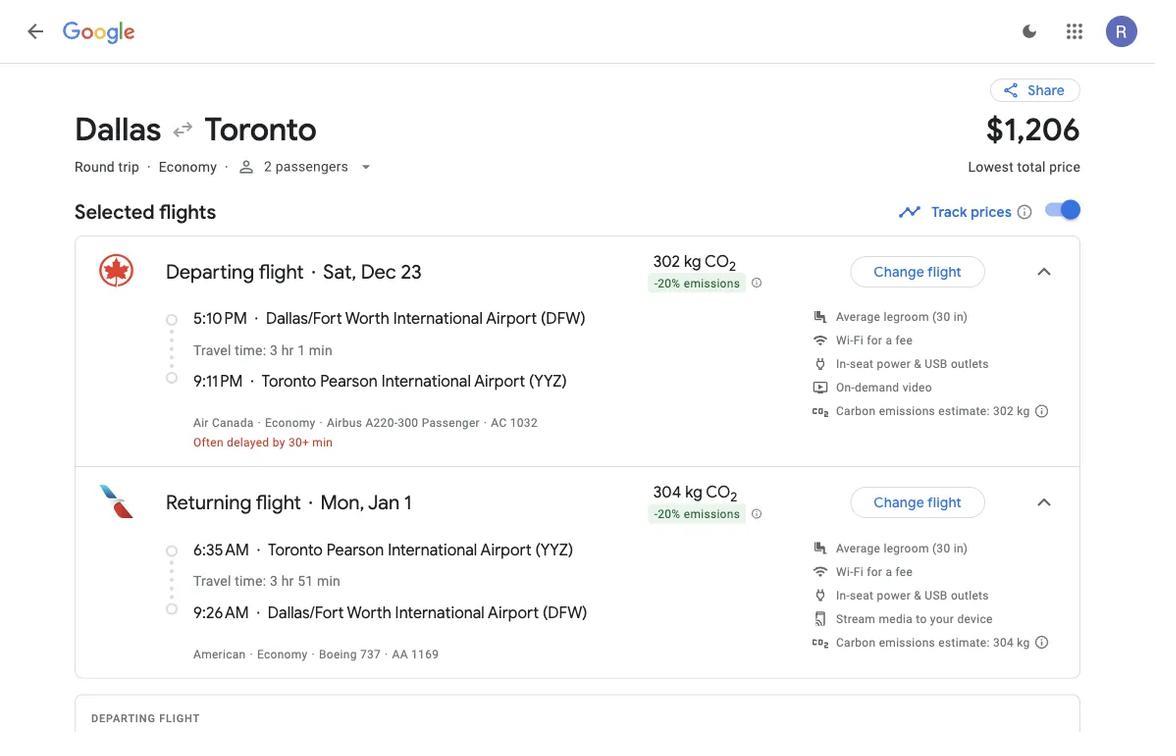Task type: vqa. For each thing, say whether or not it's contained in the screenshot.
Average
yes



Task type: describe. For each thing, give the bounding box(es) containing it.
20% for sat, dec 23
[[658, 277, 681, 290]]

to
[[917, 612, 928, 626]]

prices
[[971, 203, 1012, 221]]

 image left 2 passengers
[[225, 159, 229, 175]]

hr for returning flight
[[281, 573, 294, 590]]

-20% emissions for sat, dec 23
[[655, 277, 741, 290]]

usb for to
[[925, 589, 948, 602]]

go back image
[[24, 20, 47, 43]]

emissions down stream media to your device
[[880, 636, 936, 649]]

emissions down 302 kg co 2
[[684, 277, 741, 290]]

carbon emissions estimate: 304 kilograms element
[[837, 636, 1031, 649]]

30+
[[289, 436, 309, 450]]

20% for mon, jan 1
[[658, 508, 681, 521]]

seat for on-
[[851, 358, 874, 371]]

Dallas to Toronto and back text field
[[75, 109, 945, 150]]

change flight button for 23
[[851, 248, 986, 296]]

trip
[[118, 159, 139, 175]]

9:11 pm
[[193, 372, 243, 392]]

0 horizontal spatial departing
[[91, 713, 156, 725]]

Arrival time: 9:26 AM. text field
[[193, 603, 249, 623]]

travel for returning
[[193, 573, 231, 590]]

stream media to your device
[[837, 612, 993, 626]]

sat,
[[323, 259, 357, 284]]

1 vertical spatial 302
[[994, 405, 1014, 419]]

often delayed by 30+ min
[[193, 436, 333, 450]]

flights
[[159, 199, 216, 224]]

travel time: 3 hr 1 min
[[193, 342, 333, 359]]

a220-
[[366, 417, 398, 430]]

9:26 am
[[193, 603, 249, 623]]

dallas/fort for 9:26 am
[[268, 603, 344, 623]]

for for stream
[[867, 565, 883, 579]]

0 vertical spatial economy
[[159, 159, 217, 175]]

kg inside 302 kg co 2
[[684, 252, 702, 272]]

carbon for carbon emissions estimate: 302 kg
[[837, 405, 876, 419]]

returning flight
[[166, 490, 301, 515]]

legroom for demand
[[884, 311, 930, 324]]

in- for on-
[[837, 358, 851, 371]]

airbus a220-300 passenger
[[327, 417, 480, 430]]

co for mon, jan 1
[[706, 483, 731, 503]]

air canada
[[193, 417, 254, 430]]

737
[[360, 648, 381, 661]]

carbon emissions estimate: 302 kg
[[837, 405, 1031, 419]]

in) for stream media to your device
[[954, 541, 969, 555]]

total
[[1018, 159, 1046, 175]]

2 passengers
[[264, 159, 348, 175]]

international for 9:11 pm
[[382, 372, 471, 392]]

0 vertical spatial departing flight
[[166, 259, 304, 284]]

canada
[[212, 417, 254, 430]]

in) for on-demand video
[[954, 311, 969, 324]]

airport for 9:11 pm
[[474, 372, 526, 392]]

track prices
[[932, 203, 1012, 221]]

outlets for on-demand video
[[951, 358, 990, 371]]

jan
[[368, 490, 400, 515]]

airport for 6:35 am
[[481, 540, 532, 560]]

seat for stream
[[851, 589, 874, 602]]

& for to
[[915, 589, 922, 602]]

travel time: 3 hr 51 min
[[193, 573, 341, 590]]

fee for media
[[896, 565, 913, 579]]

returning
[[166, 490, 252, 515]]

carbon for carbon emissions estimate: 304 kg
[[837, 636, 876, 649]]

demand
[[855, 381, 900, 395]]

american
[[193, 648, 246, 661]]

1 vertical spatial min
[[313, 436, 333, 450]]

- for mon, jan 1
[[655, 508, 658, 521]]

travel for departing
[[193, 342, 231, 359]]

304 inside the 304 kg co 2
[[654, 483, 682, 503]]

estimate: for 302
[[939, 405, 991, 419]]

3 for departing
[[270, 342, 278, 359]]

power for media
[[877, 589, 911, 602]]

video
[[903, 381, 933, 395]]

change flight for 23
[[874, 263, 962, 281]]

selected flights
[[75, 199, 216, 224]]

flight left sat,
[[259, 259, 304, 284]]

change flight button for 1
[[851, 479, 986, 527]]

track
[[932, 203, 968, 221]]

(dfw) for 9:26 am
[[543, 603, 588, 623]]

$1,206 lowest total price
[[969, 109, 1081, 175]]

0 horizontal spatial 1
[[298, 342, 306, 359]]

fee for demand
[[896, 334, 913, 348]]

airbus
[[327, 417, 363, 430]]

average for stream
[[837, 541, 881, 555]]

passengers
[[276, 159, 348, 175]]

round trip
[[75, 159, 139, 175]]

learn more about tracked prices image
[[1016, 203, 1034, 221]]

$1,206
[[987, 109, 1081, 150]]

Departure time: 6:35 AM. text field
[[193, 540, 249, 560]]

 image left ac 1032
[[484, 417, 487, 430]]

300
[[398, 417, 419, 430]]

pearson for 6:35 am
[[327, 540, 384, 560]]

your
[[931, 612, 955, 626]]

a for demand
[[886, 334, 893, 348]]

legroom for media
[[884, 541, 930, 555]]

power for demand
[[877, 358, 911, 371]]

51
[[298, 573, 314, 590]]

carbon emissions estimate: 304 kg
[[837, 636, 1031, 649]]

lowest
[[969, 159, 1014, 175]]

change appearance image
[[1007, 8, 1054, 55]]

change flight for 1
[[874, 494, 962, 512]]

economy for departing flight
[[265, 417, 316, 430]]

dallas/fort worth international airport (dfw) for 9:26 am
[[268, 603, 588, 623]]

hr for departing flight
[[281, 342, 294, 359]]

airport for 9:26 am
[[488, 603, 539, 623]]



Task type: locate. For each thing, give the bounding box(es) containing it.
fee
[[896, 334, 913, 348], [896, 565, 913, 579]]

for
[[867, 334, 883, 348], [867, 565, 883, 579]]

international for 6:35 am
[[388, 540, 478, 560]]

1 power from the top
[[877, 358, 911, 371]]

304
[[654, 483, 682, 503], [994, 636, 1014, 649]]

wi-
[[837, 334, 854, 348], [837, 565, 854, 579]]

seat up stream
[[851, 589, 874, 602]]

1 vertical spatial in-
[[837, 589, 851, 602]]

2 average legroom (30 in) from the top
[[837, 541, 969, 555]]

toronto for 9:11 pm
[[262, 372, 317, 392]]

 image
[[312, 260, 316, 284]]

on-demand video
[[837, 381, 933, 395]]

passenger
[[422, 417, 480, 430]]

international for 5:10 pm
[[394, 309, 483, 329]]

selected
[[75, 199, 155, 224]]

time: for departing
[[235, 342, 266, 359]]

international up aa 1169
[[395, 603, 485, 623]]

toronto for 6:35 am
[[268, 540, 323, 560]]

travel up 9:26 am on the left bottom
[[193, 573, 231, 590]]

2 20% from the top
[[658, 508, 681, 521]]

change flight button down carbon emissions estimate: 302 kilograms element
[[851, 479, 986, 527]]

1 vertical spatial -20% emissions
[[655, 508, 741, 521]]

departing flight
[[166, 259, 304, 284], [91, 713, 200, 725]]

-20% emissions
[[655, 277, 741, 290], [655, 508, 741, 521]]

(30 up your
[[933, 541, 951, 555]]

0 vertical spatial departing
[[166, 259, 255, 284]]

1 horizontal spatial departing
[[166, 259, 255, 284]]

in- up stream
[[837, 589, 851, 602]]

media
[[879, 612, 913, 626]]

0 vertical spatial in-seat power & usb outlets
[[837, 358, 990, 371]]

0 vertical spatial toronto pearson international airport (yyz)
[[262, 372, 567, 392]]

time: for returning
[[235, 573, 266, 590]]

-20% emissions for mon, jan 1
[[655, 508, 741, 521]]

0 vertical spatial usb
[[925, 358, 948, 371]]

worth up the 737
[[347, 603, 392, 623]]

 image right trip
[[147, 159, 151, 175]]

dallas/fort worth international airport (dfw) for 5:10 pm
[[266, 309, 586, 329]]

-20% emissions down the 304 kg co 2
[[655, 508, 741, 521]]

list
[[76, 237, 1080, 678]]

(30 for to
[[933, 541, 951, 555]]

0 vertical spatial for
[[867, 334, 883, 348]]

2 vertical spatial 2
[[731, 489, 738, 506]]

(30 for video
[[933, 311, 951, 324]]

1 vertical spatial 3
[[270, 573, 278, 590]]

legroom up video
[[884, 311, 930, 324]]

(30 up carbon emissions estimate: 302 kg
[[933, 311, 951, 324]]

2 a from the top
[[886, 565, 893, 579]]

1 change flight from the top
[[874, 263, 962, 281]]

change flight
[[874, 263, 962, 281], [874, 494, 962, 512]]

international down jan on the bottom left
[[388, 540, 478, 560]]

2 -20% emissions from the top
[[655, 508, 741, 521]]

1 vertical spatial (yyz)
[[536, 540, 574, 560]]

power up on-demand video
[[877, 358, 911, 371]]

round
[[75, 159, 115, 175]]

1 travel from the top
[[193, 342, 231, 359]]

0 horizontal spatial 304
[[654, 483, 682, 503]]

0 vertical spatial 20%
[[658, 277, 681, 290]]

main content
[[75, 63, 1095, 734]]

a up on-demand video
[[886, 334, 893, 348]]

2 legroom from the top
[[884, 541, 930, 555]]

economy up flights
[[159, 159, 217, 175]]

fi for on-
[[854, 334, 864, 348]]

1 horizontal spatial 302
[[994, 405, 1014, 419]]

& up video
[[915, 358, 922, 371]]

international up 300
[[382, 372, 471, 392]]

0 vertical spatial power
[[877, 358, 911, 371]]

1
[[298, 342, 306, 359], [404, 490, 412, 515]]

1 average legroom (30 in) from the top
[[837, 311, 969, 324]]

emissions
[[684, 277, 741, 290], [880, 405, 936, 419], [684, 508, 741, 521], [880, 636, 936, 649]]

2 power from the top
[[877, 589, 911, 602]]

average up on-
[[837, 311, 881, 324]]

in-seat power & usb outlets for video
[[837, 358, 990, 371]]

estimate:
[[939, 405, 991, 419], [939, 636, 991, 649]]

2 hr from the top
[[281, 573, 294, 590]]

1 vertical spatial outlets
[[951, 589, 990, 602]]

0 vertical spatial -
[[655, 277, 658, 290]]

1 vertical spatial dallas/fort
[[268, 603, 344, 623]]

1 vertical spatial wi-fi for a fee
[[837, 565, 913, 579]]

1 vertical spatial time:
[[235, 573, 266, 590]]

list containing departing flight
[[76, 237, 1080, 678]]

wi- for stream media to your device
[[837, 565, 854, 579]]

1 vertical spatial 304
[[994, 636, 1014, 649]]

average up stream
[[837, 541, 881, 555]]

average legroom (30 in) up media
[[837, 541, 969, 555]]

fi up on-
[[854, 334, 864, 348]]

2 passengers button
[[229, 143, 384, 191]]

2 for mon, jan 1
[[731, 489, 738, 506]]

1 change from the top
[[874, 263, 925, 281]]

toronto pearson international airport (yyz) up 300
[[262, 372, 567, 392]]

mon,
[[321, 490, 365, 515]]

-20% emissions down 302 kg co 2
[[655, 277, 741, 290]]

(yyz) for 6:35 am
[[536, 540, 574, 560]]

0 vertical spatial change flight button
[[851, 248, 986, 296]]

dallas/fort down 51
[[268, 603, 344, 623]]

1 vertical spatial &
[[915, 589, 922, 602]]

a up media
[[886, 565, 893, 579]]

0 vertical spatial average legroom (30 in)
[[837, 311, 969, 324]]

2 inside popup button
[[264, 159, 272, 175]]

average for on-
[[837, 311, 881, 324]]

1 usb from the top
[[925, 358, 948, 371]]

1 vertical spatial (30
[[933, 541, 951, 555]]

2 estimate: from the top
[[939, 636, 991, 649]]

1 vertical spatial seat
[[851, 589, 874, 602]]

change flight button down track
[[851, 248, 986, 296]]

1 vertical spatial for
[[867, 565, 883, 579]]

302 inside 302 kg co 2
[[654, 252, 681, 272]]

1 average from the top
[[837, 311, 881, 324]]

1 vertical spatial carbon
[[837, 636, 876, 649]]

share
[[1028, 82, 1065, 99]]

min
[[309, 342, 333, 359], [313, 436, 333, 450], [317, 573, 341, 590]]

change for mon, jan 1
[[874, 494, 925, 512]]

1 vertical spatial in)
[[954, 541, 969, 555]]

1 legroom from the top
[[884, 311, 930, 324]]

1 vertical spatial worth
[[347, 603, 392, 623]]

time:
[[235, 342, 266, 359], [235, 573, 266, 590]]

travel up 9:11 pm
[[193, 342, 231, 359]]

worth for 5:10 pm
[[345, 309, 390, 329]]

304 kg co 2
[[654, 483, 738, 506]]

wi-fi for a fee for on-
[[837, 334, 913, 348]]

min for mon, jan 1
[[317, 573, 341, 590]]

1 vertical spatial hr
[[281, 573, 294, 590]]

2 for sat, dec 23
[[730, 258, 737, 275]]

wi-fi for a fee for stream
[[837, 565, 913, 579]]

 image left mon,
[[309, 491, 313, 515]]

kg inside the 304 kg co 2
[[686, 483, 703, 503]]

1 in- from the top
[[837, 358, 851, 371]]

in-seat power & usb outlets up stream media to your device
[[837, 589, 990, 602]]

2 outlets from the top
[[951, 589, 990, 602]]

1 vertical spatial estimate:
[[939, 636, 991, 649]]

hr
[[281, 342, 294, 359], [281, 573, 294, 590]]

in-seat power & usb outlets up video
[[837, 358, 990, 371]]

0 vertical spatial (yyz)
[[529, 372, 567, 392]]

average legroom (30 in) for demand
[[837, 311, 969, 324]]

min right 51
[[317, 573, 341, 590]]

device
[[958, 612, 993, 626]]

20%
[[658, 277, 681, 290], [658, 508, 681, 521]]

2 usb from the top
[[925, 589, 948, 602]]

1 - from the top
[[655, 277, 658, 290]]

worth for 9:26 am
[[347, 603, 392, 623]]

1 -20% emissions from the top
[[655, 277, 741, 290]]

worth down sat, dec 23
[[345, 309, 390, 329]]

0 vertical spatial -20% emissions
[[655, 277, 741, 290]]

2 carbon from the top
[[837, 636, 876, 649]]

outlets up 'device'
[[951, 589, 990, 602]]

1 fi from the top
[[854, 334, 864, 348]]

1 time: from the top
[[235, 342, 266, 359]]

20% down 302 kg co 2
[[658, 277, 681, 290]]

0 vertical spatial a
[[886, 334, 893, 348]]

1 & from the top
[[915, 358, 922, 371]]

1 vertical spatial travel
[[193, 573, 231, 590]]

1 vertical spatial in-seat power & usb outlets
[[837, 589, 990, 602]]

1 vertical spatial fee
[[896, 565, 913, 579]]

2 for from the top
[[867, 565, 883, 579]]

airport for 5:10 pm
[[486, 309, 537, 329]]

international down '23'
[[394, 309, 483, 329]]

flight
[[259, 259, 304, 284], [928, 263, 962, 281], [256, 490, 301, 515], [928, 494, 962, 512], [159, 713, 200, 725]]

6:35 am
[[193, 540, 249, 560]]

2 average from the top
[[837, 541, 881, 555]]

2 fi from the top
[[854, 565, 864, 579]]

0 vertical spatial seat
[[851, 358, 874, 371]]

international
[[394, 309, 483, 329], [382, 372, 471, 392], [388, 540, 478, 560], [395, 603, 485, 623]]

pearson for 9:11 pm
[[320, 372, 378, 392]]

fi for stream
[[854, 565, 864, 579]]

0 vertical spatial (dfw)
[[541, 309, 586, 329]]

2 seat from the top
[[851, 589, 874, 602]]

carbon emissions estimate: 302 kilograms element
[[837, 405, 1031, 419]]

0 vertical spatial change flight
[[874, 263, 962, 281]]

carbon down on-
[[837, 405, 876, 419]]

min up airbus
[[309, 342, 333, 359]]

toronto pearson international airport (yyz) for 9:11 pm
[[262, 372, 567, 392]]

departing flight down american
[[91, 713, 200, 725]]

1 vertical spatial 1
[[404, 490, 412, 515]]

0 vertical spatial &
[[915, 358, 922, 371]]

dallas/fort worth international airport (dfw) down '23'
[[266, 309, 586, 329]]

2 vertical spatial economy
[[257, 648, 308, 661]]

1 wi- from the top
[[837, 334, 854, 348]]

co inside 302 kg co 2
[[705, 252, 730, 272]]

1 seat from the top
[[851, 358, 874, 371]]

kg
[[684, 252, 702, 272], [1018, 405, 1031, 419], [686, 483, 703, 503], [1018, 636, 1031, 649]]

0 vertical spatial average
[[837, 311, 881, 324]]

&
[[915, 358, 922, 371], [915, 589, 922, 602]]

1 vertical spatial change flight button
[[851, 479, 986, 527]]

a for media
[[886, 565, 893, 579]]

main content containing dallas
[[75, 63, 1095, 734]]

delayed
[[227, 436, 269, 450]]

0 vertical spatial 1
[[298, 342, 306, 359]]

2 in) from the top
[[954, 541, 969, 555]]

2 inside the 304 kg co 2
[[731, 489, 738, 506]]

co for sat, dec 23
[[705, 252, 730, 272]]

2 change from the top
[[874, 494, 925, 512]]

0 vertical spatial in-
[[837, 358, 851, 371]]

 image
[[147, 159, 151, 175], [225, 159, 229, 175], [320, 417, 323, 430], [484, 417, 487, 430], [309, 491, 313, 515]]

Arrival time: 9:11 PM. text field
[[193, 372, 243, 392]]

0 vertical spatial 302
[[654, 252, 681, 272]]

economy
[[159, 159, 217, 175], [265, 417, 316, 430], [257, 648, 308, 661]]

None text field
[[969, 109, 1081, 192]]

1 hr from the top
[[281, 342, 294, 359]]

change flight down carbon emissions estimate: 302 kilograms element
[[874, 494, 962, 512]]

1 change flight button from the top
[[851, 248, 986, 296]]

1 vertical spatial departing
[[91, 713, 156, 725]]

2 travel from the top
[[193, 573, 231, 590]]

wi-fi for a fee up demand
[[837, 334, 913, 348]]

1 a from the top
[[886, 334, 893, 348]]

emissions down video
[[880, 405, 936, 419]]

dallas/fort worth international airport (dfw) up aa 1169
[[268, 603, 588, 623]]

list inside main content
[[76, 237, 1080, 678]]

1206 us dollars element
[[987, 109, 1081, 150]]

carbon
[[837, 405, 876, 419], [837, 636, 876, 649]]

1 vertical spatial fi
[[854, 565, 864, 579]]

1 vertical spatial change
[[874, 494, 925, 512]]

0 vertical spatial carbon
[[837, 405, 876, 419]]

seat
[[851, 358, 874, 371], [851, 589, 874, 602]]

2 wi-fi for a fee from the top
[[837, 565, 913, 579]]

dallas/fort for 5:10 pm
[[266, 309, 342, 329]]

 image left airbus
[[320, 417, 323, 430]]

1 vertical spatial -
[[655, 508, 658, 521]]

3 for returning
[[270, 573, 278, 590]]

min right 30+
[[313, 436, 333, 450]]

boeing 737
[[319, 648, 381, 661]]

23
[[401, 259, 422, 284]]

international for 9:26 am
[[395, 603, 485, 623]]

pearson down mon, jan 1
[[327, 540, 384, 560]]

wi- for on-demand video
[[837, 334, 854, 348]]

stream
[[837, 612, 876, 626]]

0 vertical spatial co
[[705, 252, 730, 272]]

302 kg co 2
[[654, 252, 737, 275]]

change
[[874, 263, 925, 281], [874, 494, 925, 512]]

0 vertical spatial in)
[[954, 311, 969, 324]]

(yyz)
[[529, 372, 567, 392], [536, 540, 574, 560]]

fi
[[854, 334, 864, 348], [854, 565, 864, 579]]

0 vertical spatial toronto
[[205, 109, 317, 150]]

3
[[270, 342, 278, 359], [270, 573, 278, 590]]

usb up video
[[925, 358, 948, 371]]

5:10 pm
[[193, 309, 247, 329]]

1 vertical spatial legroom
[[884, 541, 930, 555]]

2 3 from the top
[[270, 573, 278, 590]]

(30
[[933, 311, 951, 324], [933, 541, 951, 555]]

share button
[[991, 79, 1081, 102]]

1 vertical spatial wi-
[[837, 565, 854, 579]]

time: down departure time: 6:35 am. text field
[[235, 573, 266, 590]]

1 vertical spatial economy
[[265, 417, 316, 430]]

power up media
[[877, 589, 911, 602]]

- down the 304 kg co 2
[[655, 508, 658, 521]]

0 vertical spatial travel
[[193, 342, 231, 359]]

dec
[[361, 259, 397, 284]]

in-seat power & usb outlets
[[837, 358, 990, 371], [837, 589, 990, 602]]

 image inside main content
[[312, 260, 316, 284]]

0 vertical spatial 304
[[654, 483, 682, 503]]

in-
[[837, 358, 851, 371], [837, 589, 851, 602]]

2 - from the top
[[655, 508, 658, 521]]

1 outlets from the top
[[951, 358, 990, 371]]

1 estimate: from the top
[[939, 405, 991, 419]]

1 for from the top
[[867, 334, 883, 348]]

0 vertical spatial hr
[[281, 342, 294, 359]]

2 wi- from the top
[[837, 565, 854, 579]]

toronto pearson international airport (yyz) down jan on the bottom left
[[268, 540, 574, 560]]

1 in-seat power & usb outlets from the top
[[837, 358, 990, 371]]

0 vertical spatial worth
[[345, 309, 390, 329]]

time: down departure time: 5:10 pm. text field
[[235, 342, 266, 359]]

1 vertical spatial average
[[837, 541, 881, 555]]

dallas/fort up travel time: 3 hr 1 min
[[266, 309, 342, 329]]

2 fee from the top
[[896, 565, 913, 579]]

toronto pearson international airport (yyz)
[[262, 372, 567, 392], [268, 540, 574, 560]]

change flight down track
[[874, 263, 962, 281]]

& up stream media to your device
[[915, 589, 922, 602]]

flight down carbon emissions estimate: 302 kilograms element
[[928, 494, 962, 512]]

fi up stream
[[854, 565, 864, 579]]

in- up on-
[[837, 358, 851, 371]]

pearson up airbus
[[320, 372, 378, 392]]

2 & from the top
[[915, 589, 922, 602]]

1 vertical spatial departing flight
[[91, 713, 200, 725]]

boeing
[[319, 648, 357, 661]]

2 change flight button from the top
[[851, 479, 986, 527]]

2 inside 302 kg co 2
[[730, 258, 737, 275]]

by
[[273, 436, 285, 450]]

estimate: for 304
[[939, 636, 991, 649]]

min for sat, dec 23
[[309, 342, 333, 359]]

flight down by on the bottom of the page
[[256, 490, 301, 515]]

outlets up carbon emissions estimate: 302 kg
[[951, 358, 990, 371]]

2 (30 from the top
[[933, 541, 951, 555]]

1 carbon from the top
[[837, 405, 876, 419]]

airport
[[486, 309, 537, 329], [474, 372, 526, 392], [481, 540, 532, 560], [488, 603, 539, 623]]

in-seat power & usb outlets for to
[[837, 589, 990, 602]]

change flight button
[[851, 248, 986, 296], [851, 479, 986, 527]]

0 vertical spatial change
[[874, 263, 925, 281]]

outlets for stream media to your device
[[951, 589, 990, 602]]

aa 1169
[[392, 648, 439, 661]]

1 vertical spatial change flight
[[874, 494, 962, 512]]

departing flight up 5:10 pm
[[166, 259, 304, 284]]

0 vertical spatial estimate:
[[939, 405, 991, 419]]

2
[[264, 159, 272, 175], [730, 258, 737, 275], [731, 489, 738, 506]]

0 vertical spatial dallas/fort worth international airport (dfw)
[[266, 309, 586, 329]]

air
[[193, 417, 209, 430]]

2 time: from the top
[[235, 573, 266, 590]]

1 vertical spatial pearson
[[327, 540, 384, 560]]

1 vertical spatial usb
[[925, 589, 948, 602]]

1 vertical spatial dallas/fort worth international airport (dfw)
[[268, 603, 588, 623]]

for up demand
[[867, 334, 883, 348]]

emissions down the 304 kg co 2
[[684, 508, 741, 521]]

2 in-seat power & usb outlets from the top
[[837, 589, 990, 602]]

0 vertical spatial fi
[[854, 334, 864, 348]]

1 vertical spatial 20%
[[658, 508, 681, 521]]

wi-fi for a fee up stream
[[837, 565, 913, 579]]

fee up video
[[896, 334, 913, 348]]

0 vertical spatial 3
[[270, 342, 278, 359]]

change for sat, dec 23
[[874, 263, 925, 281]]

toronto up 51
[[268, 540, 323, 560]]

toronto pearson international airport (yyz) for 6:35 am
[[268, 540, 574, 560]]

loading results progress bar
[[0, 63, 1156, 67]]

1 (30 from the top
[[933, 311, 951, 324]]

Departure time: 5:10 PM. text field
[[193, 309, 247, 329]]

in)
[[954, 311, 969, 324], [954, 541, 969, 555]]

0 vertical spatial min
[[309, 342, 333, 359]]

average legroom (30 in)
[[837, 311, 969, 324], [837, 541, 969, 555]]

1 vertical spatial (dfw)
[[543, 603, 588, 623]]

- down 302 kg co 2
[[655, 277, 658, 290]]

(yyz) for 9:11 pm
[[529, 372, 567, 392]]

wi- up on-
[[837, 334, 854, 348]]

0 vertical spatial (30
[[933, 311, 951, 324]]

fee up media
[[896, 565, 913, 579]]

1 vertical spatial co
[[706, 483, 731, 503]]

20% down the 304 kg co 2
[[658, 508, 681, 521]]

mon, jan 1
[[321, 490, 412, 515]]

often
[[193, 436, 224, 450]]

0 vertical spatial 2
[[264, 159, 272, 175]]

usb up your
[[925, 589, 948, 602]]

ac 1032
[[491, 417, 538, 430]]

2 vertical spatial toronto
[[268, 540, 323, 560]]

power
[[877, 358, 911, 371], [877, 589, 911, 602]]

wi-fi for a fee
[[837, 334, 913, 348], [837, 565, 913, 579]]

legroom up stream media to your device
[[884, 541, 930, 555]]

0 vertical spatial outlets
[[951, 358, 990, 371]]

none text field containing $1,206
[[969, 109, 1081, 192]]

economy for returning flight
[[257, 648, 308, 661]]

1 fee from the top
[[896, 334, 913, 348]]

flight down track
[[928, 263, 962, 281]]

on-
[[837, 381, 855, 395]]

carbon down stream
[[837, 636, 876, 649]]

2 change flight from the top
[[874, 494, 962, 512]]

toronto down travel time: 3 hr 1 min
[[262, 372, 317, 392]]

1 wi-fi for a fee from the top
[[837, 334, 913, 348]]

0 vertical spatial dallas/fort
[[266, 309, 342, 329]]

price
[[1050, 159, 1081, 175]]

wi- up stream
[[837, 565, 854, 579]]

1 20% from the top
[[658, 277, 681, 290]]

sat, dec 23
[[323, 259, 422, 284]]

travel
[[193, 342, 231, 359], [193, 573, 231, 590]]

0 vertical spatial time:
[[235, 342, 266, 359]]

usb for video
[[925, 358, 948, 371]]

1 vertical spatial a
[[886, 565, 893, 579]]

worth
[[345, 309, 390, 329], [347, 603, 392, 623]]

co inside the 304 kg co 2
[[706, 483, 731, 503]]

0 horizontal spatial 302
[[654, 252, 681, 272]]

flight down american
[[159, 713, 200, 725]]

2 in- from the top
[[837, 589, 851, 602]]

average legroom (30 in) for media
[[837, 541, 969, 555]]

for up stream
[[867, 565, 883, 579]]

& for video
[[915, 358, 922, 371]]

dallas/fort worth international airport (dfw)
[[266, 309, 586, 329], [268, 603, 588, 623]]

average legroom (30 in) up video
[[837, 311, 969, 324]]

a
[[886, 334, 893, 348], [886, 565, 893, 579]]

1 in) from the top
[[954, 311, 969, 324]]

dallas/fort
[[266, 309, 342, 329], [268, 603, 344, 623]]

dallas
[[75, 109, 161, 150]]

usb
[[925, 358, 948, 371], [925, 589, 948, 602]]

0 vertical spatial wi-
[[837, 334, 854, 348]]

in- for stream
[[837, 589, 851, 602]]

seat up demand
[[851, 358, 874, 371]]

- for sat, dec 23
[[655, 277, 658, 290]]

1 horizontal spatial 1
[[404, 490, 412, 515]]

1 vertical spatial 2
[[730, 258, 737, 275]]

for for on-
[[867, 334, 883, 348]]

1 vertical spatial power
[[877, 589, 911, 602]]

economy up 30+
[[265, 417, 316, 430]]

1 horizontal spatial 304
[[994, 636, 1014, 649]]

co
[[705, 252, 730, 272], [706, 483, 731, 503]]

0 vertical spatial wi-fi for a fee
[[837, 334, 913, 348]]

1 3 from the top
[[270, 342, 278, 359]]

(dfw) for 5:10 pm
[[541, 309, 586, 329]]

toronto up 2 passengers
[[205, 109, 317, 150]]

1 vertical spatial toronto
[[262, 372, 317, 392]]

economy left boeing
[[257, 648, 308, 661]]



